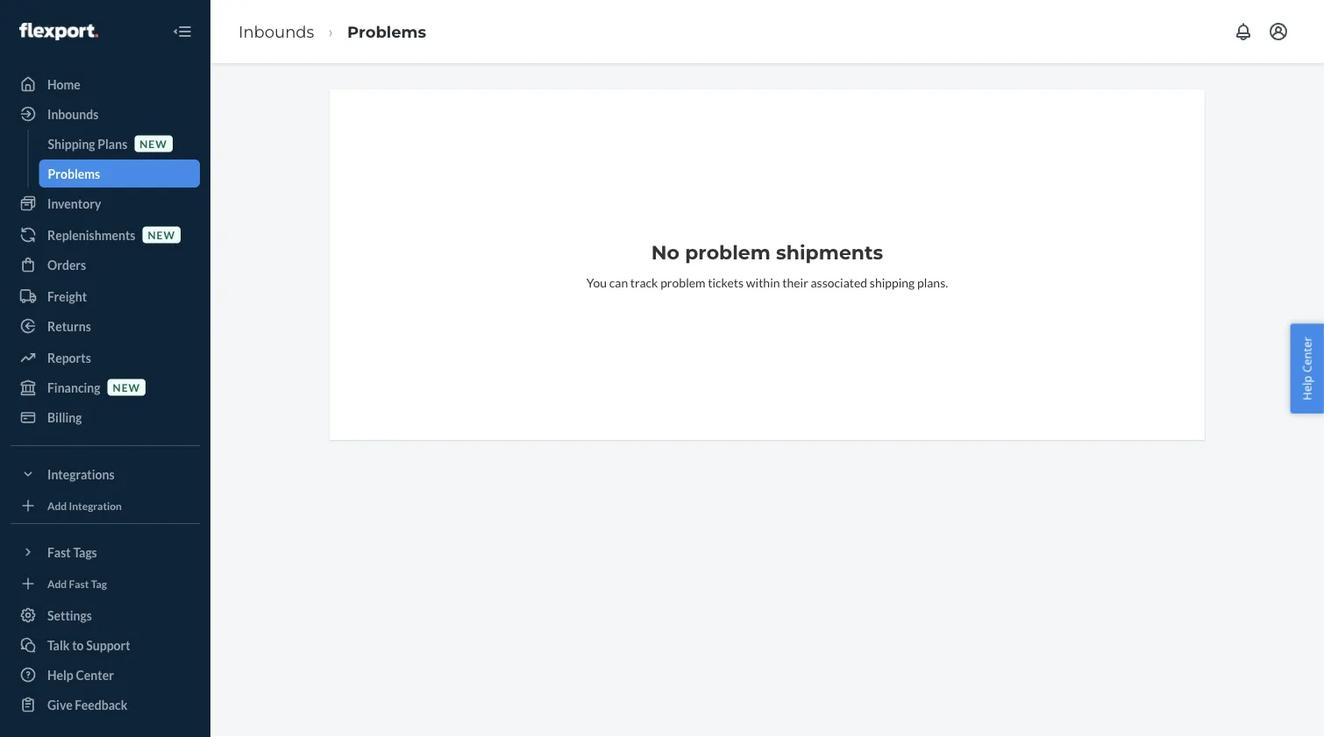 Task type: describe. For each thing, give the bounding box(es) containing it.
inbounds link inside breadcrumbs navigation
[[239, 22, 314, 41]]

open account menu image
[[1268, 21, 1289, 42]]

help center link
[[11, 661, 200, 689]]

1 vertical spatial inbounds link
[[11, 100, 200, 128]]

reports
[[47, 350, 91, 365]]

center inside button
[[1299, 337, 1315, 373]]

inventory link
[[11, 189, 200, 217]]

support
[[86, 638, 130, 653]]

you
[[587, 275, 607, 290]]

returns link
[[11, 312, 200, 340]]

talk to support button
[[11, 631, 200, 659]]

billing
[[47, 410, 82, 425]]

integration
[[69, 499, 122, 512]]

help inside help center link
[[47, 668, 73, 683]]

0 horizontal spatial center
[[76, 668, 114, 683]]

no problem shipments
[[651, 241, 883, 264]]

reports link
[[11, 344, 200, 372]]

1 vertical spatial problem
[[660, 275, 706, 290]]

breadcrumbs navigation
[[224, 6, 440, 57]]

settings
[[47, 608, 92, 623]]

track
[[630, 275, 658, 290]]

tickets
[[708, 275, 744, 290]]

give feedback
[[47, 698, 128, 713]]

fast inside dropdown button
[[47, 545, 71, 560]]

inventory
[[47, 196, 101, 211]]

1 vertical spatial help center
[[47, 668, 114, 683]]

tag
[[91, 577, 107, 590]]

orders link
[[11, 251, 200, 279]]

add for add integration
[[47, 499, 67, 512]]

add fast tag link
[[11, 574, 200, 595]]

talk
[[47, 638, 70, 653]]

plans
[[98, 136, 127, 151]]

shipping
[[870, 275, 915, 290]]

new for financing
[[113, 381, 140, 394]]

their
[[782, 275, 808, 290]]

replenishments
[[47, 228, 135, 242]]

home link
[[11, 70, 200, 98]]

feedback
[[75, 698, 128, 713]]

can
[[609, 275, 628, 290]]



Task type: locate. For each thing, give the bounding box(es) containing it.
1 horizontal spatial center
[[1299, 337, 1315, 373]]

fast tags
[[47, 545, 97, 560]]

to
[[72, 638, 84, 653]]

open notifications image
[[1233, 21, 1254, 42]]

0 vertical spatial new
[[140, 137, 167, 150]]

you can track problem tickets within their associated shipping plans.
[[587, 275, 948, 290]]

1 vertical spatial fast
[[69, 577, 89, 590]]

add
[[47, 499, 67, 512], [47, 577, 67, 590]]

0 horizontal spatial help center
[[47, 668, 114, 683]]

financing
[[47, 380, 100, 395]]

help center button
[[1290, 324, 1324, 414]]

add integration link
[[11, 495, 200, 517]]

1 add from the top
[[47, 499, 67, 512]]

inbounds
[[239, 22, 314, 41], [47, 107, 98, 121]]

fast left tag
[[69, 577, 89, 590]]

0 vertical spatial problems
[[347, 22, 426, 41]]

1 horizontal spatial help
[[1299, 376, 1315, 401]]

give feedback button
[[11, 691, 200, 719]]

integrations
[[47, 467, 115, 482]]

add fast tag
[[47, 577, 107, 590]]

shipping plans
[[48, 136, 127, 151]]

problem up tickets
[[685, 241, 771, 264]]

0 vertical spatial help center
[[1299, 337, 1315, 401]]

center
[[1299, 337, 1315, 373], [76, 668, 114, 683]]

1 vertical spatial center
[[76, 668, 114, 683]]

add left integration at the bottom
[[47, 499, 67, 512]]

0 horizontal spatial inbounds link
[[11, 100, 200, 128]]

0 horizontal spatial problems link
[[39, 160, 200, 188]]

help inside help center button
[[1299, 376, 1315, 401]]

1 vertical spatial new
[[148, 228, 175, 241]]

0 vertical spatial add
[[47, 499, 67, 512]]

0 vertical spatial fast
[[47, 545, 71, 560]]

1 horizontal spatial inbounds
[[239, 22, 314, 41]]

add up settings
[[47, 577, 67, 590]]

new for replenishments
[[148, 228, 175, 241]]

tags
[[73, 545, 97, 560]]

orders
[[47, 257, 86, 272]]

add for add fast tag
[[47, 577, 67, 590]]

new up "orders" link
[[148, 228, 175, 241]]

talk to support
[[47, 638, 130, 653]]

give
[[47, 698, 72, 713]]

problem down no
[[660, 275, 706, 290]]

fast
[[47, 545, 71, 560], [69, 577, 89, 590]]

new
[[140, 137, 167, 150], [148, 228, 175, 241], [113, 381, 140, 394]]

flexport logo image
[[19, 23, 98, 40]]

0 vertical spatial inbounds link
[[239, 22, 314, 41]]

problems link
[[347, 22, 426, 41], [39, 160, 200, 188]]

no
[[651, 241, 680, 264]]

1 vertical spatial problems
[[48, 166, 100, 181]]

add integration
[[47, 499, 122, 512]]

home
[[47, 77, 81, 92]]

freight link
[[11, 282, 200, 310]]

0 vertical spatial inbounds
[[239, 22, 314, 41]]

billing link
[[11, 403, 200, 431]]

1 vertical spatial help
[[47, 668, 73, 683]]

inbounds inside breadcrumbs navigation
[[239, 22, 314, 41]]

2 vertical spatial new
[[113, 381, 140, 394]]

0 vertical spatial problems link
[[347, 22, 426, 41]]

1 vertical spatial add
[[47, 577, 67, 590]]

inbounds link
[[239, 22, 314, 41], [11, 100, 200, 128]]

problems inside breadcrumbs navigation
[[347, 22, 426, 41]]

new right plans
[[140, 137, 167, 150]]

new down "reports" link
[[113, 381, 140, 394]]

1 vertical spatial inbounds
[[47, 107, 98, 121]]

returns
[[47, 319, 91, 334]]

help center
[[1299, 337, 1315, 401], [47, 668, 114, 683]]

0 vertical spatial problem
[[685, 241, 771, 264]]

1 horizontal spatial problems
[[347, 22, 426, 41]]

fast left tags
[[47, 545, 71, 560]]

2 add from the top
[[47, 577, 67, 590]]

within
[[746, 275, 780, 290]]

fast tags button
[[11, 538, 200, 567]]

0 horizontal spatial problems
[[48, 166, 100, 181]]

settings link
[[11, 602, 200, 630]]

problem
[[685, 241, 771, 264], [660, 275, 706, 290]]

close navigation image
[[172, 21, 193, 42]]

1 horizontal spatial help center
[[1299, 337, 1315, 401]]

problems
[[347, 22, 426, 41], [48, 166, 100, 181]]

1 horizontal spatial inbounds link
[[239, 22, 314, 41]]

plans.
[[917, 275, 948, 290]]

1 horizontal spatial problems link
[[347, 22, 426, 41]]

help center inside button
[[1299, 337, 1315, 401]]

integrations button
[[11, 460, 200, 488]]

0 vertical spatial center
[[1299, 337, 1315, 373]]

help
[[1299, 376, 1315, 401], [47, 668, 73, 683]]

associated
[[811, 275, 867, 290]]

0 horizontal spatial inbounds
[[47, 107, 98, 121]]

freight
[[47, 289, 87, 304]]

shipping
[[48, 136, 95, 151]]

0 horizontal spatial help
[[47, 668, 73, 683]]

0 vertical spatial help
[[1299, 376, 1315, 401]]

new for shipping plans
[[140, 137, 167, 150]]

1 vertical spatial problems link
[[39, 160, 200, 188]]

shipments
[[776, 241, 883, 264]]



Task type: vqa. For each thing, say whether or not it's contained in the screenshot.
Home link
yes



